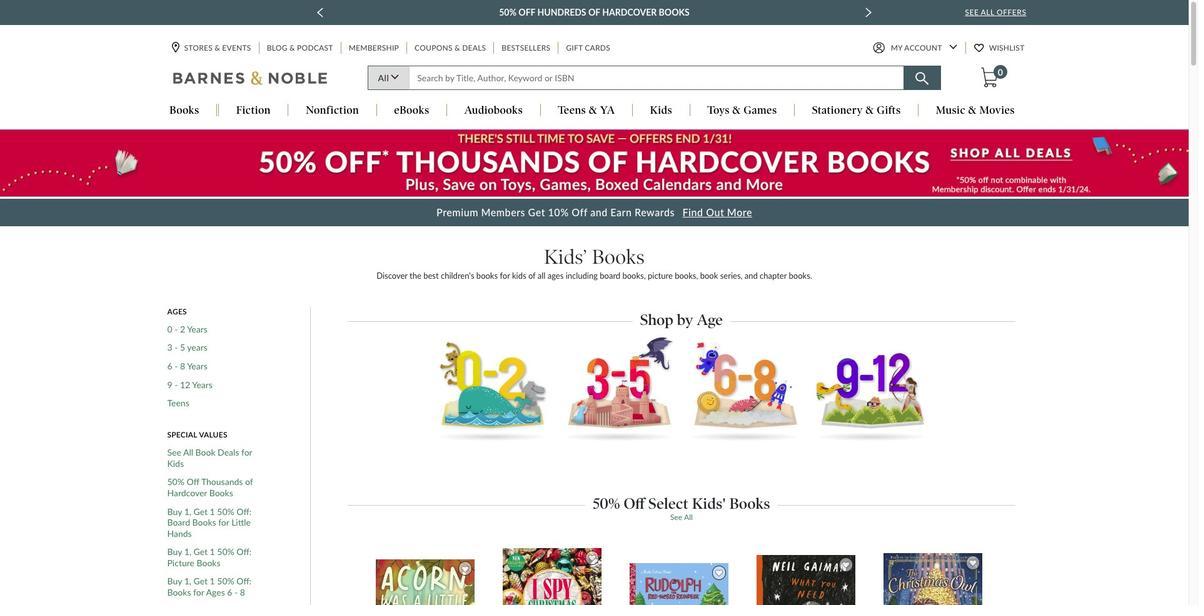 Task type: vqa. For each thing, say whether or not it's contained in the screenshot.
right 0
yes



Task type: locate. For each thing, give the bounding box(es) containing it.
1 vertical spatial see
[[167, 447, 181, 458]]

off left thousands
[[187, 477, 199, 488]]

1 horizontal spatial teens
[[558, 104, 586, 117]]

kids down special
[[167, 458, 184, 469]]

kids' books main content
[[0, 130, 1189, 606]]

get down 50% off thousands of hardcover books
[[194, 507, 208, 517]]

events
[[222, 43, 251, 53]]

teens inside kids' books main content
[[167, 398, 189, 409]]

2 horizontal spatial of
[[589, 7, 601, 18]]

of inside 50% off thousands of hardcover books
[[245, 477, 253, 488]]

1 vertical spatial 6
[[227, 587, 232, 598]]

1 inside buy 1, get 1 50% off: books for ages 6 - 8
[[210, 576, 215, 587]]

6 down the buy 1, get 1 50% off: picture books 'link'
[[227, 587, 232, 598]]

50%
[[499, 7, 517, 18], [167, 477, 185, 488], [593, 495, 620, 513], [217, 507, 234, 517], [217, 547, 234, 558], [217, 576, 234, 587]]

see all book deals for kids link
[[167, 447, 271, 469]]

get down buy 1, get 1 50% off: picture books
[[194, 576, 208, 587]]

1 down buy 1, get 1 50% off: picture books
[[210, 576, 215, 587]]

of right thousands
[[245, 477, 253, 488]]

more
[[727, 207, 753, 218]]

deals right coupons
[[462, 43, 486, 53]]

for inside buy 1, get 1 50% off: books for ages 6 - 8
[[193, 587, 204, 598]]

1 vertical spatial of
[[529, 271, 536, 281]]

1, inside buy 1, get 1 50% off: picture books
[[184, 547, 191, 558]]

years for 0 - 2 years
[[187, 324, 208, 335]]

movies
[[980, 104, 1015, 117]]

2 1 from the top
[[210, 547, 215, 558]]

hardcover up cards
[[603, 7, 657, 18]]

books inside "buy 1, get 1 50% off: board books for little hands"
[[192, 517, 216, 528]]

years right 2
[[187, 324, 208, 335]]

gift
[[566, 43, 583, 53]]

years for 9 - 12 years
[[192, 380, 213, 390]]

off: down the little
[[237, 547, 252, 558]]

0 for 0 - 2 years
[[167, 324, 172, 335]]

1, up the picture
[[184, 547, 191, 558]]

off: down the buy 1, get 1 50% off: picture books 'link'
[[237, 576, 252, 587]]

2 vertical spatial 1,
[[184, 576, 191, 587]]

0 vertical spatial years
[[187, 324, 208, 335]]

1 vertical spatial hardcover
[[167, 488, 207, 499]]

0 horizontal spatial deals
[[218, 447, 239, 458]]

off: inside buy 1, get 1 50% off: picture books
[[237, 547, 252, 558]]

years
[[187, 324, 208, 335], [187, 361, 208, 372], [192, 380, 213, 390]]

books button
[[152, 104, 217, 118]]

kids inside button
[[650, 104, 673, 117]]

0 vertical spatial 8
[[180, 361, 185, 372]]

values
[[199, 430, 228, 440]]

& for teens
[[589, 104, 598, 117]]

3 buy from the top
[[167, 576, 182, 587]]

& left "ya"
[[589, 104, 598, 117]]

ages up 2
[[167, 307, 187, 316]]

get inside buy 1, get 1 50% off: books for ages 6 - 8
[[194, 576, 208, 587]]

6
[[167, 361, 172, 372], [227, 587, 232, 598]]

1 vertical spatial 1
[[210, 547, 215, 558]]

1 vertical spatial and
[[745, 271, 758, 281]]

hardcover inside 50% off thousands of hardcover books
[[167, 488, 207, 499]]

previous slide / item image
[[317, 8, 323, 18]]

for left 'kids' in the top of the page
[[500, 271, 510, 281]]

hardcover up 'board'
[[167, 488, 207, 499]]

0 for 0
[[998, 67, 1004, 78]]

1 horizontal spatial 0
[[998, 67, 1004, 78]]

None field
[[409, 66, 904, 90]]

premium members get 10% off and earn rewards find out more
[[437, 207, 753, 218]]

blog & podcast link
[[266, 42, 334, 54]]

- for 9
[[175, 380, 178, 390]]

2 books, from the left
[[675, 271, 698, 281]]

membership
[[349, 43, 399, 53]]

teens & ya button
[[541, 104, 633, 118]]

and inside the 'kids' books discover the best children's books for kids of all ages including board books, picture books, book series, and chapter books.'
[[745, 271, 758, 281]]

2 horizontal spatial see
[[966, 8, 979, 17]]

1 horizontal spatial see
[[671, 513, 683, 522]]

off: inside buy 1, get 1 50% off: books for ages 6 - 8
[[237, 576, 252, 587]]

& right music
[[969, 104, 977, 117]]

50% down the buy 1, get 1 50% off: picture books 'link'
[[217, 576, 234, 587]]

buy up 'board'
[[167, 507, 182, 517]]

kids'
[[692, 495, 726, 513]]

50% down buy 1, get 1 50% off: board books for little hands link
[[217, 547, 234, 558]]

3 1 from the top
[[210, 576, 215, 587]]

get for books
[[194, 576, 208, 587]]

2 vertical spatial see
[[671, 513, 683, 522]]

fiction button
[[219, 104, 288, 118]]

0 vertical spatial 1
[[210, 507, 215, 517]]

0 vertical spatial 1,
[[184, 507, 191, 517]]

0 vertical spatial hardcover
[[603, 7, 657, 18]]

for inside see all book deals for kids
[[241, 447, 252, 458]]

off: up the little
[[237, 507, 252, 517]]

0 vertical spatial of
[[589, 7, 601, 18]]

search image
[[916, 72, 929, 85]]

6 inside buy 1, get 1 50% off: books for ages 6 - 8
[[227, 587, 232, 598]]

1 inside "buy 1, get 1 50% off: board books for little hands"
[[210, 507, 215, 517]]

my
[[891, 43, 903, 53]]

next slide / item image
[[866, 8, 872, 18]]

50% inside buy 1, get 1 50% off: picture books
[[217, 547, 234, 558]]

for down the picture
[[193, 587, 204, 598]]

all
[[981, 8, 995, 17], [378, 73, 389, 84], [183, 447, 193, 458], [684, 513, 693, 522]]

2 1, from the top
[[184, 547, 191, 558]]

- for 0
[[175, 324, 178, 335]]

0 inside kids' books main content
[[167, 324, 172, 335]]

1 buy from the top
[[167, 507, 182, 517]]

& right toys
[[733, 104, 741, 117]]

acorn was a little wild (b&n exclusive edition) image
[[376, 559, 476, 606]]

of left all
[[529, 271, 536, 281]]

my account button
[[873, 42, 958, 54]]

of for thousands
[[245, 477, 253, 488]]

3 off: from the top
[[237, 576, 252, 587]]

1 vertical spatial buy
[[167, 547, 182, 558]]

1 horizontal spatial and
[[745, 271, 758, 281]]

1 horizontal spatial 8
[[240, 587, 245, 598]]

my account
[[891, 43, 943, 53]]

thousands
[[201, 477, 243, 488]]

off inside 50% off thousands of hardcover books
[[187, 477, 199, 488]]

0 horizontal spatial 0
[[167, 324, 172, 335]]

ebooks button
[[377, 104, 447, 118]]

50% off thousands of hardcover books link
[[167, 477, 271, 499]]

2 off: from the top
[[237, 547, 252, 558]]

see down special
[[167, 447, 181, 458]]

1 vertical spatial teens
[[167, 398, 189, 409]]

cart image
[[982, 68, 998, 88]]

for
[[500, 271, 510, 281], [241, 447, 252, 458], [218, 517, 229, 528], [193, 587, 204, 598]]

get up the picture
[[194, 547, 208, 558]]

get for picture
[[194, 547, 208, 558]]

off: inside "buy 1, get 1 50% off: board books for little hands"
[[237, 507, 252, 517]]

all down membership link
[[378, 73, 389, 84]]

0 vertical spatial kids
[[650, 104, 673, 117]]

1 down "buy 1, get 1 50% off: board books for little hands"
[[210, 547, 215, 558]]

cards
[[585, 43, 611, 53]]

get
[[528, 207, 546, 218], [194, 507, 208, 517], [194, 547, 208, 558], [194, 576, 208, 587]]

buy inside buy 1, get 1 50% off: picture books
[[167, 547, 182, 558]]

all inside see all book deals for kids
[[183, 447, 193, 458]]

all down select
[[684, 513, 693, 522]]

rewards
[[635, 207, 675, 218]]

off inside 50% off select kids' books see all
[[624, 495, 645, 513]]

of for hundreds
[[589, 7, 601, 18]]

0 vertical spatial deals
[[462, 43, 486, 53]]

games
[[744, 104, 777, 117]]

music
[[936, 104, 966, 117]]

off left select
[[624, 495, 645, 513]]

0 left 2
[[167, 324, 172, 335]]

2 vertical spatial off:
[[237, 576, 252, 587]]

teens inside button
[[558, 104, 586, 117]]

2 vertical spatial of
[[245, 477, 253, 488]]

deals right book
[[218, 447, 239, 458]]

- inside buy 1, get 1 50% off: books for ages 6 - 8
[[235, 587, 238, 598]]

buy down the picture
[[167, 576, 182, 587]]

1, down the picture
[[184, 576, 191, 587]]

0 vertical spatial teens
[[558, 104, 586, 117]]

rudolph the red-nosed reindeer image
[[630, 563, 730, 606]]

members
[[481, 207, 526, 218]]

including
[[566, 271, 598, 281]]

1 vertical spatial 8
[[240, 587, 245, 598]]

1 vertical spatial 1,
[[184, 547, 191, 558]]

0 horizontal spatial of
[[245, 477, 253, 488]]

board
[[167, 517, 190, 528]]

0 down wishlist link
[[998, 67, 1004, 78]]

1 horizontal spatial ages
[[206, 587, 225, 598]]

children's
[[441, 271, 475, 281]]

50% inside 50% off select kids' books see all
[[593, 495, 620, 513]]

2 vertical spatial 1
[[210, 576, 215, 587]]

teens left "ya"
[[558, 104, 586, 117]]

8 down 5
[[180, 361, 185, 372]]

off for thousands
[[187, 477, 199, 488]]

the christmas owl: based on the true story of a little owl named rockefeller (b&n exclusive edition) image
[[884, 553, 984, 606]]

and
[[591, 207, 608, 218], [745, 271, 758, 281]]

discover
[[377, 271, 408, 281]]

books, right board
[[623, 271, 646, 281]]

buy inside "buy 1, get 1 50% off: board books for little hands"
[[167, 507, 182, 517]]

1 1, from the top
[[184, 507, 191, 517]]

get left 10%
[[528, 207, 546, 218]]

50% off hundreds of hardcover books link
[[499, 5, 690, 20]]

0 horizontal spatial see
[[167, 447, 181, 458]]

50% up the little
[[217, 507, 234, 517]]

& right coupons
[[455, 43, 460, 53]]

50% left select
[[593, 495, 620, 513]]

1, inside "buy 1, get 1 50% off: board books for little hands"
[[184, 507, 191, 517]]

off:
[[237, 507, 252, 517], [237, 547, 252, 558], [237, 576, 252, 587]]

ages
[[167, 307, 187, 316], [206, 587, 225, 598]]

years for 6 - 8 years
[[187, 361, 208, 372]]

1 horizontal spatial hardcover
[[603, 7, 657, 18]]

wishlist link
[[975, 42, 1026, 54]]

see for see all book deals for kids
[[167, 447, 181, 458]]

1 horizontal spatial deals
[[462, 43, 486, 53]]

see inside see all book deals for kids
[[167, 447, 181, 458]]

teens for teens & ya
[[558, 104, 586, 117]]

50% up 'board'
[[167, 477, 185, 488]]

buy 1, get 1 50% off: books for ages 6 - 8
[[167, 576, 252, 598]]

hundreds
[[538, 7, 587, 18]]

&
[[215, 43, 220, 53], [290, 43, 295, 53], [455, 43, 460, 53], [589, 104, 598, 117], [733, 104, 741, 117], [866, 104, 875, 117], [969, 104, 977, 117]]

off left hundreds
[[519, 7, 536, 18]]

8 down the buy 1, get 1 50% off: picture books 'link'
[[240, 587, 245, 598]]

wishlist
[[990, 43, 1025, 53]]

0 inside 'popup button'
[[998, 67, 1004, 78]]

shop
[[640, 311, 674, 329]]

see down select
[[671, 513, 683, 522]]

all left book
[[183, 447, 193, 458]]

1 horizontal spatial 6
[[227, 587, 232, 598]]

0 vertical spatial 0
[[998, 67, 1004, 78]]

kids' books discover the best children's books for kids of all ages including board books, picture books, book series, and chapter books.
[[377, 245, 813, 281]]

board
[[600, 271, 621, 281]]

1, up 'board'
[[184, 507, 191, 517]]

1,
[[184, 507, 191, 517], [184, 547, 191, 558], [184, 576, 191, 587]]

fiction
[[236, 104, 271, 117]]

2 vertical spatial years
[[192, 380, 213, 390]]

teens
[[558, 104, 586, 117], [167, 398, 189, 409]]

ages down the buy 1, get 1 50% off: picture books 'link'
[[206, 587, 225, 598]]

stationery & gifts button
[[795, 104, 918, 118]]

1, inside buy 1, get 1 50% off: books for ages 6 - 8
[[184, 576, 191, 587]]

0 horizontal spatial ages
[[167, 307, 187, 316]]

book
[[196, 447, 216, 458]]

6 down 3 at the bottom left of page
[[167, 361, 172, 372]]

hardcover for thousands
[[167, 488, 207, 499]]

get for board
[[194, 507, 208, 517]]

books, left book
[[675, 271, 698, 281]]

1 vertical spatial kids
[[167, 458, 184, 469]]

years down years
[[187, 361, 208, 372]]

kids
[[512, 271, 527, 281]]

stores & events link
[[172, 42, 253, 54]]

books inside buy 1, get 1 50% off: books for ages 6 - 8
[[167, 587, 191, 598]]

1
[[210, 507, 215, 517], [210, 547, 215, 558], [210, 576, 215, 587]]

& right stores
[[215, 43, 220, 53]]

0 vertical spatial see
[[966, 8, 979, 17]]

& inside button
[[589, 104, 598, 117]]

picture
[[648, 271, 673, 281]]

get inside "buy 1, get 1 50% off: board books for little hands"
[[194, 507, 208, 517]]

kids down 'search by title, author, keyword or isbn' "text box"
[[650, 104, 673, 117]]

& for music
[[969, 104, 977, 117]]

1 horizontal spatial books,
[[675, 271, 698, 281]]

0 vertical spatial buy
[[167, 507, 182, 517]]

of right hundreds
[[589, 7, 601, 18]]

2 vertical spatial buy
[[167, 576, 182, 587]]

0 vertical spatial 6
[[167, 361, 172, 372]]

1 for ages
[[210, 576, 215, 587]]

hardcover
[[603, 7, 657, 18], [167, 488, 207, 499]]

- for 3
[[175, 343, 178, 353]]

3 1, from the top
[[184, 576, 191, 587]]

find
[[683, 207, 704, 218]]

0 - 2 years
[[167, 324, 208, 335]]

kids
[[650, 104, 673, 117], [167, 458, 184, 469]]

blog
[[267, 43, 288, 53]]

ages inside buy 1, get 1 50% off: books for ages 6 - 8
[[206, 587, 225, 598]]

get inside buy 1, get 1 50% off: picture books
[[194, 547, 208, 558]]

deals
[[462, 43, 486, 53], [218, 447, 239, 458]]

& right blog
[[290, 43, 295, 53]]

0 horizontal spatial teens
[[167, 398, 189, 409]]

1 vertical spatial 0
[[167, 324, 172, 335]]

teens down 12
[[167, 398, 189, 409]]

& for coupons
[[455, 43, 460, 53]]

2 buy from the top
[[167, 547, 182, 558]]

& left gifts
[[866, 104, 875, 117]]

0 horizontal spatial 8
[[180, 361, 185, 372]]

0 vertical spatial off:
[[237, 507, 252, 517]]

years right 12
[[192, 380, 213, 390]]

& for toys
[[733, 104, 741, 117]]

books inside 50% off select kids' books see all
[[730, 495, 770, 513]]

for left the little
[[218, 517, 229, 528]]

1 vertical spatial years
[[187, 361, 208, 372]]

buy up the picture
[[167, 547, 182, 558]]

0 horizontal spatial and
[[591, 207, 608, 218]]

1 off: from the top
[[237, 507, 252, 517]]

and left earn
[[591, 207, 608, 218]]

1 1 from the top
[[210, 507, 215, 517]]

0 horizontal spatial books,
[[623, 271, 646, 281]]

of
[[589, 7, 601, 18], [529, 271, 536, 281], [245, 477, 253, 488]]

music & movies
[[936, 104, 1015, 117]]

1 horizontal spatial kids
[[650, 104, 673, 117]]

ya
[[600, 104, 615, 117]]

0 horizontal spatial kids
[[167, 458, 184, 469]]

1 down 50% off thousands of hardcover books
[[210, 507, 215, 517]]

see left offers
[[966, 8, 979, 17]]

and right series,
[[745, 271, 758, 281]]

50% inside 50% off thousands of hardcover books
[[167, 477, 185, 488]]

coupons
[[415, 43, 453, 53]]

1 vertical spatial ages
[[206, 587, 225, 598]]

1 horizontal spatial of
[[529, 271, 536, 281]]

for up thousands
[[241, 447, 252, 458]]

1 vertical spatial deals
[[218, 447, 239, 458]]

buy inside buy 1, get 1 50% off: books for ages 6 - 8
[[167, 576, 182, 587]]

all
[[538, 271, 546, 281]]

0 vertical spatial ages
[[167, 307, 187, 316]]

all inside 50% off select kids' books see all
[[684, 513, 693, 522]]

0 horizontal spatial hardcover
[[167, 488, 207, 499]]

1 vertical spatial off:
[[237, 547, 252, 558]]

all left offers
[[981, 8, 995, 17]]



Task type: describe. For each thing, give the bounding box(es) containing it.
premium
[[437, 207, 479, 218]]

deals inside see all book deals for kids
[[218, 447, 239, 458]]

bestsellers link
[[501, 42, 552, 54]]

3 - 5 years
[[167, 343, 208, 353]]

for inside the 'kids' books discover the best children's books for kids of all ages including board books, picture books, book series, and chapter books.'
[[500, 271, 510, 281]]

off: for buy 1, get 1 50% off: board books for little hands
[[237, 507, 252, 517]]

little
[[232, 517, 251, 528]]

1, for picture
[[184, 547, 191, 558]]

buy 1, get 1 50% off: board books for little hands link
[[167, 507, 271, 539]]

see all link
[[671, 513, 693, 522]]

gift cards link
[[565, 42, 612, 54]]

& for blog
[[290, 43, 295, 53]]

50% up bestsellers link
[[499, 7, 517, 18]]

50% off thousans of hardcover books, plus, save on toys, games, boxed calendars and more image
[[0, 130, 1189, 197]]

what you need to be warm image
[[757, 555, 857, 606]]

nonfiction
[[306, 104, 359, 117]]

ages
[[548, 271, 564, 281]]

teens for 'teens' link
[[167, 398, 189, 409]]

shop by age
[[640, 311, 723, 329]]

buy for buy 1, get 1 50% off: board books for little hands
[[167, 507, 182, 517]]

2
[[180, 324, 185, 335]]

kids button
[[633, 104, 690, 118]]

offers
[[997, 8, 1027, 17]]

5
[[180, 343, 185, 353]]

1, for books
[[184, 576, 191, 587]]

books
[[477, 271, 498, 281]]

& for stationery
[[866, 104, 875, 117]]

ebooks
[[394, 104, 430, 117]]

9 - 12 years link
[[167, 380, 213, 391]]

1 for for
[[210, 507, 215, 517]]

gift cards
[[566, 43, 611, 53]]

books.
[[789, 271, 813, 281]]

toys
[[708, 104, 730, 117]]

1, for board
[[184, 507, 191, 517]]

hardcover for hundreds
[[603, 7, 657, 18]]

teens link
[[167, 398, 189, 409]]

teens & ya
[[558, 104, 615, 117]]

buy 1, get 1 50% off: picture books link
[[167, 547, 271, 569]]

earn
[[611, 207, 632, 218]]

toys & games
[[708, 104, 777, 117]]

blog & podcast
[[267, 43, 333, 53]]

off right 10%
[[572, 207, 588, 218]]

hands
[[167, 528, 192, 539]]

all link
[[368, 66, 409, 90]]

see all book deals for kids
[[167, 447, 252, 469]]

see for see all offers
[[966, 8, 979, 17]]

coupons & deals
[[415, 43, 486, 53]]

down arrow image
[[949, 45, 958, 50]]

Search by Title, Author, Keyword or ISBN text field
[[409, 66, 904, 90]]

see all offers link
[[966, 8, 1027, 17]]

0 horizontal spatial 6
[[167, 361, 172, 372]]

the
[[410, 271, 422, 281]]

picture
[[167, 558, 195, 569]]

logo image
[[173, 71, 328, 88]]

1 inside buy 1, get 1 50% off: picture books
[[210, 547, 215, 558]]

& for stores
[[215, 43, 220, 53]]

user image
[[873, 42, 885, 54]]

stationery
[[812, 104, 863, 117]]

9 - 12 years
[[167, 380, 213, 390]]

buy for buy 1, get 1 50% off: picture books
[[167, 547, 182, 558]]

select
[[649, 495, 689, 513]]

kids inside see all book deals for kids
[[167, 458, 184, 469]]

chapter
[[760, 271, 787, 281]]

buy 1, get 1 50% off: books for ages 6 - 8 link
[[167, 576, 271, 598]]

podcast
[[297, 43, 333, 53]]

for inside "buy 1, get 1 50% off: board books for little hands"
[[218, 517, 229, 528]]

stationery & gifts
[[812, 104, 901, 117]]

3 - 5 years link
[[167, 343, 208, 353]]

1 books, from the left
[[623, 271, 646, 281]]

50% off thousands of hardcover books
[[167, 477, 253, 499]]

50% inside "buy 1, get 1 50% off: board books for little hands"
[[217, 507, 234, 517]]

i spy christmas image
[[503, 548, 603, 606]]

out
[[706, 207, 725, 218]]

buy 1, get 1 50% off: picture books
[[167, 547, 252, 569]]

music & movies button
[[919, 104, 1033, 118]]

book
[[701, 271, 718, 281]]

0 - 2 years link
[[167, 324, 208, 335]]

8 inside buy 1, get 1 50% off: books for ages 6 - 8
[[240, 587, 245, 598]]

coupons & deals link
[[414, 42, 488, 54]]

off for select
[[624, 495, 645, 513]]

3
[[167, 343, 172, 353]]

off for hundreds
[[519, 7, 536, 18]]

off: for buy 1, get 1 50% off: books for ages 6 - 8
[[237, 576, 252, 587]]

0 vertical spatial and
[[591, 207, 608, 218]]

6 - 8 years
[[167, 361, 208, 372]]

books inside button
[[170, 104, 199, 117]]

6 - 8 years link
[[167, 361, 208, 372]]

special
[[167, 430, 197, 440]]

50% inside buy 1, get 1 50% off: books for ages 6 - 8
[[217, 576, 234, 587]]

9
[[167, 380, 172, 390]]

books inside 50% off thousands of hardcover books
[[209, 488, 233, 499]]

years
[[187, 343, 208, 353]]

buy 1, get 1 50% off: board books for little hands
[[167, 507, 252, 539]]

50% off select kids' books see all
[[593, 495, 770, 522]]

12
[[180, 380, 190, 390]]

of inside the 'kids' books discover the best children's books for kids of all ages including board books, picture books, book series, and chapter books.'
[[529, 271, 536, 281]]

- for 6
[[175, 361, 178, 372]]

buy for buy 1, get 1 50% off: books for ages 6 - 8
[[167, 576, 182, 587]]

nonfiction button
[[289, 104, 376, 118]]

books inside buy 1, get 1 50% off: picture books
[[197, 558, 221, 569]]

age
[[697, 311, 723, 329]]

kids'
[[544, 245, 587, 269]]

off: for buy 1, get 1 50% off: picture books
[[237, 547, 252, 558]]

gifts
[[877, 104, 901, 117]]

account
[[905, 43, 943, 53]]

special values
[[167, 430, 228, 440]]

toys & games button
[[691, 104, 795, 118]]

books inside the 'kids' books discover the best children's books for kids of all ages including board books, picture books, book series, and chapter books.'
[[592, 245, 645, 269]]

get for earn
[[528, 207, 546, 218]]

see inside 50% off select kids' books see all
[[671, 513, 683, 522]]

membership link
[[348, 42, 400, 54]]

0 button
[[980, 65, 1008, 89]]

best
[[424, 271, 439, 281]]



